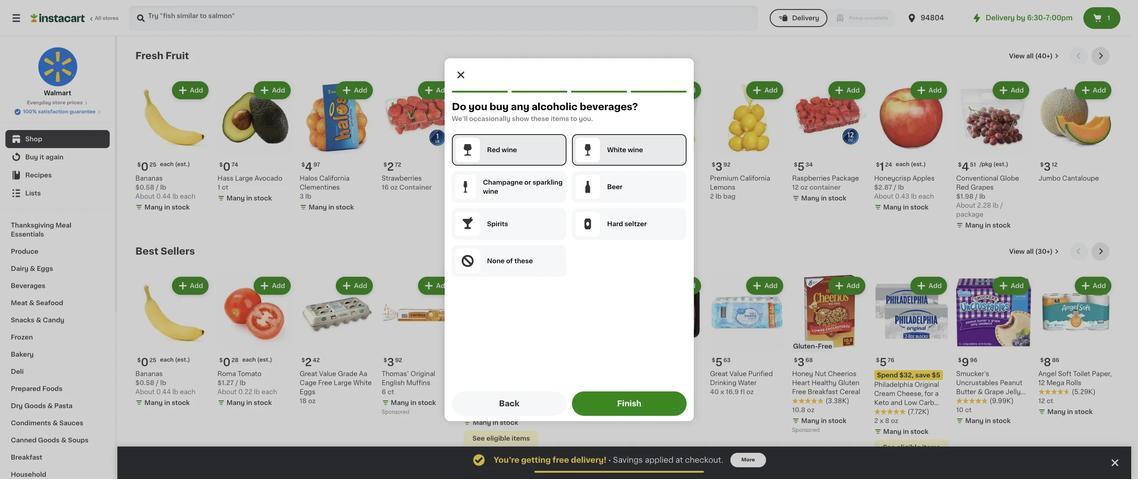 Task type: locate. For each thing, give the bounding box(es) containing it.
grapes down the harvest
[[560, 184, 583, 190]]

heart
[[792, 380, 810, 386]]

(est.) for $4.51 per package (estimated) element
[[993, 162, 1008, 167]]

$1.98 for $ 4 51
[[956, 193, 974, 199]]

0 horizontal spatial large
[[235, 175, 253, 181]]

1 horizontal spatial free
[[792, 389, 806, 395]]

/pkg (est.) for $ 4 51
[[980, 162, 1008, 167]]

california right premium
[[740, 175, 770, 181]]

$ inside $ 9 96
[[958, 357, 962, 363]]

breakfast down healthy
[[808, 389, 838, 395]]

0 vertical spatial eligible
[[486, 435, 510, 441]]

treatment tracker modal dialog
[[117, 447, 1131, 479]]

product group
[[135, 79, 210, 213], [218, 79, 292, 204], [300, 79, 375, 213], [382, 79, 457, 192], [464, 79, 539, 204], [546, 79, 621, 223], [628, 79, 703, 232], [710, 79, 785, 201], [792, 79, 867, 204], [874, 79, 949, 213], [956, 79, 1031, 232], [1039, 79, 1113, 183], [135, 275, 210, 409], [218, 275, 292, 409], [300, 275, 375, 405], [382, 275, 457, 417], [464, 275, 539, 456], [628, 275, 703, 409], [710, 275, 785, 396], [792, 275, 867, 435], [874, 275, 949, 465], [956, 275, 1031, 427], [1039, 275, 1113, 418]]

product group containing 8
[[1039, 275, 1113, 418]]

sponsored badge image for $ 3 68
[[792, 428, 820, 433]]

42 up "cage"
[[313, 357, 320, 363]]

0 vertical spatial $ 0 25
[[137, 162, 156, 172]]

0 horizontal spatial /pkg
[[570, 162, 582, 167]]

0 vertical spatial see
[[473, 435, 485, 441]]

package down 2.28
[[956, 211, 984, 218]]

42 inside $ 2 42
[[313, 357, 320, 363]]

1 vertical spatial see
[[883, 444, 895, 450]]

0 vertical spatial 16
[[382, 184, 389, 190]]

meat & seafood link
[[5, 294, 110, 312]]

2 california from the left
[[319, 175, 350, 181]]

1 vertical spatial x
[[470, 408, 473, 415]]

red down occasionally
[[487, 147, 500, 153]]

goods for dry
[[24, 403, 46, 409]]

2 horizontal spatial sponsored badge image
[[792, 428, 820, 433]]

2 horizontal spatial red
[[956, 184, 969, 190]]

each inside $0.28 each (estimated) element
[[242, 357, 256, 362]]

5 for $ 5 23
[[551, 162, 558, 172]]

seedless inside sun harvest seedless red grapes $2.18 / lb about 2.4 lb / package
[[586, 175, 615, 181]]

(est.) for $1.24 each (estimated) element
[[911, 162, 926, 167]]

0 vertical spatial $0.58
[[135, 184, 154, 190]]

see inside product group
[[473, 435, 485, 441]]

3 grapes from the left
[[560, 184, 583, 190]]

view all (30+)
[[1009, 248, 1053, 255]]

1 vertical spatial all
[[1026, 248, 1034, 255]]

seedless inside green seedless grapes bag $1.98 / lb about 2.43 lb / package
[[649, 175, 678, 181]]

&
[[30, 265, 35, 272], [29, 300, 34, 306], [36, 317, 41, 323], [978, 389, 983, 395], [47, 403, 53, 409], [53, 420, 58, 426], [61, 437, 66, 443]]

ct inside hass large avocado 1 ct
[[222, 184, 228, 190]]

1 vertical spatial item carousel region
[[135, 242, 1113, 469]]

1 horizontal spatial see eligible items button
[[874, 440, 949, 455]]

$ 2 72
[[384, 162, 401, 172]]

eligible down 2 x 8 oz
[[897, 444, 921, 450]]

guarantee
[[70, 109, 96, 114]]

1 0.44 from the top
[[156, 193, 171, 199]]

goods down prepared foods
[[24, 403, 46, 409]]

0 vertical spatial large
[[235, 175, 253, 181]]

$1.24 each (estimated) element
[[874, 158, 949, 174]]

4 left 97
[[305, 162, 313, 172]]

ritz fresh stacks original crackers (105) 8 x 1.48 oz
[[464, 381, 518, 415]]

view left (40+)
[[1009, 53, 1025, 59]]

delivery inside 'delivery' button
[[792, 15, 819, 21]]

1 vertical spatial white
[[353, 380, 372, 386]]

sponsored badge image down 10.8 oz
[[792, 428, 820, 433]]

$ 0 25 for 2
[[137, 357, 156, 367]]

0 vertical spatial breakfast
[[808, 389, 838, 395]]

candy
[[43, 317, 64, 323]]

(est.) inside $1.24 each (estimated) element
[[911, 162, 926, 167]]

2 bananas $0.58 / lb about 0.44 lb each from the top
[[135, 371, 196, 395]]

free right "cage"
[[318, 380, 332, 386]]

1 vertical spatial bananas
[[135, 371, 163, 377]]

0 vertical spatial items
[[551, 115, 569, 122]]

cheerios
[[828, 371, 857, 377]]

bananas for 2
[[135, 371, 163, 377]]

1 vertical spatial $ 3 92
[[384, 357, 402, 367]]

/pkg (est.) up the harvest
[[570, 162, 599, 167]]

1 bananas from the top
[[135, 175, 163, 181]]

wine up $ 4 81
[[628, 147, 643, 153]]

see down 2 x 8 oz
[[883, 444, 895, 450]]

0 horizontal spatial seedless
[[586, 175, 615, 181]]

2 view from the top
[[1009, 248, 1025, 255]]

white wine
[[607, 147, 643, 153]]

view all (40+) button
[[1006, 47, 1063, 65]]

0 horizontal spatial $1.98
[[628, 193, 645, 199]]

3 down halos
[[300, 193, 304, 199]]

california inside the halos california clementines 3 lb
[[319, 175, 350, 181]]

buy it again link
[[5, 148, 110, 166]]

$5.23 per package (estimated) element
[[546, 158, 621, 174]]

see eligible items button for philadelphia original cream cheese, for a keto and low carb lifestyle
[[874, 440, 949, 455]]

2 item carousel region from the top
[[135, 242, 1113, 469]]

3 up jumbo
[[1044, 162, 1051, 172]]

x right 40
[[721, 389, 724, 395]]

8 left 1.48
[[464, 408, 468, 415]]

$2.18
[[546, 193, 563, 199]]

grapes inside green seedless grapes bag $1.98 / lb about 2.43 lb / package
[[628, 184, 651, 190]]

eligible inside product group
[[486, 435, 510, 441]]

all
[[1026, 53, 1034, 59], [1026, 248, 1034, 255]]

red down the sun
[[546, 184, 559, 190]]

value up water at the right bottom of the page
[[730, 371, 747, 377]]

meal
[[56, 222, 71, 228]]

$1.98 inside green seedless grapes bag $1.98 / lb about 2.43 lb / package
[[628, 193, 645, 199]]

1 horizontal spatial see eligible items
[[883, 444, 941, 450]]

1 vertical spatial sponsored badge image
[[792, 428, 820, 433]]

0 vertical spatial bananas $0.58 / lb about 0.44 lb each
[[135, 175, 196, 199]]

at
[[676, 456, 683, 464]]

these down alcoholic
[[531, 115, 549, 122]]

0 horizontal spatial breakfast
[[11, 454, 42, 461]]

each inside honeycrisp apples $2.87 / lb about 0.43 lb each
[[919, 193, 934, 199]]

white down aa
[[353, 380, 372, 386]]

0 horizontal spatial california
[[319, 175, 350, 181]]

28
[[232, 357, 239, 363]]

2 $ 0 25 from the top
[[137, 357, 156, 367]]

each
[[160, 162, 174, 167], [896, 162, 910, 167], [468, 184, 484, 190], [180, 193, 196, 199], [919, 193, 934, 199], [160, 357, 174, 362], [242, 357, 256, 362], [180, 389, 196, 395], [261, 389, 277, 395]]

oz down strawberries
[[390, 184, 398, 190]]

8 down lifestyle
[[885, 417, 890, 424]]

x down lifestyle
[[880, 417, 884, 424]]

1 seedless from the left
[[649, 175, 678, 181]]

great inside the great value purified drinking water 40 x 16.9 fl oz
[[710, 371, 728, 377]]

package inside conventional globe red grapes $1.98 / lb about 2.28 lb / package
[[956, 211, 984, 218]]

1 vertical spatial original
[[915, 381, 939, 388]]

1 horizontal spatial original
[[464, 390, 488, 397]]

lists link
[[5, 184, 110, 202]]

california up clementines
[[319, 175, 350, 181]]

$1.98 for $ 4 81
[[628, 193, 645, 199]]

each inside 'roma tomato $1.27 / lb about 0.22 lb each'
[[261, 389, 277, 395]]

cage
[[300, 380, 317, 386]]

0 horizontal spatial great
[[300, 371, 317, 377]]

25 for 2
[[149, 357, 156, 363]]

ct inside thomas' original english muffins 6 ct
[[388, 389, 394, 395]]

3 up 'thomas''
[[387, 357, 394, 367]]

1 4 from the left
[[633, 162, 641, 172]]

1 vertical spatial fresh
[[478, 381, 495, 388]]

breakfast up household
[[11, 454, 42, 461]]

/pkg
[[651, 162, 664, 167], [980, 162, 992, 167], [570, 162, 582, 167]]

$ inside $ 0 74
[[219, 162, 223, 167]]

0.44 for 4
[[156, 193, 171, 199]]

0 horizontal spatial 92
[[395, 357, 402, 363]]

$ inside $ 2 42
[[301, 357, 305, 363]]

sun
[[546, 175, 558, 181]]

92 for premium california lemons
[[724, 162, 731, 167]]

/
[[156, 184, 159, 190], [894, 184, 897, 190], [647, 193, 650, 199], [975, 193, 978, 199], [564, 193, 567, 199], [672, 202, 675, 209], [1000, 202, 1003, 209], [586, 202, 588, 209], [156, 380, 159, 386], [235, 380, 238, 386]]

5 left 63
[[716, 357, 723, 367]]

$1.98 down "green"
[[628, 193, 645, 199]]

$0.28 each (estimated) element
[[218, 353, 292, 369]]

4 for $ 4 97
[[305, 162, 313, 172]]

2 0.44 from the top
[[156, 389, 171, 395]]

2 $1.98 from the left
[[956, 193, 974, 199]]

goods for canned
[[38, 437, 60, 443]]

2 grapes from the left
[[971, 184, 994, 190]]

1 horizontal spatial wine
[[502, 147, 517, 153]]

rolls
[[1066, 380, 1082, 386]]

oz down 80%/20%
[[637, 389, 644, 395]]

see eligible items button up you're
[[464, 431, 539, 446]]

(est.) for $0.28 each (estimated) element
[[257, 357, 272, 362]]

applied
[[645, 456, 674, 464]]

0 horizontal spatial package
[[590, 202, 617, 209]]

package up 'seltzer'
[[628, 211, 655, 218]]

2.4
[[567, 202, 577, 209]]

92 up 'thomas''
[[395, 357, 402, 363]]

1 vertical spatial 0.44
[[156, 389, 171, 395]]

package up hard
[[590, 202, 617, 209]]

/pkg (est.) inside '$4.81 per package (estimated)' element
[[651, 162, 680, 167]]

items for (105)
[[512, 435, 530, 441]]

all
[[95, 16, 101, 21]]

/pkg right 23
[[570, 162, 582, 167]]

3 4 from the left
[[305, 162, 313, 172]]

great inside great value grade aa cage free large white eggs 18 oz
[[300, 371, 317, 377]]

prices
[[67, 100, 83, 105]]

pasta
[[54, 403, 73, 409]]

about
[[135, 193, 155, 199], [874, 193, 894, 199], [628, 202, 647, 209], [956, 202, 976, 209], [546, 202, 565, 209], [135, 389, 155, 395], [218, 389, 237, 395]]

muffins
[[406, 380, 430, 386]]

hass large avocado 1 ct
[[218, 175, 282, 190]]

/ inside honeycrisp apples $2.87 / lb about 0.43 lb each
[[894, 184, 897, 190]]

view inside "popup button"
[[1009, 53, 1025, 59]]

2 value from the left
[[319, 371, 336, 377]]

delivery inside delivery by 6:30-7:00pm link
[[986, 14, 1015, 21]]

bakery
[[11, 351, 34, 358]]

jelly
[[1006, 389, 1021, 395]]

1 vertical spatial eggs
[[300, 389, 316, 395]]

1 vertical spatial 25
[[149, 357, 156, 363]]

it
[[40, 154, 44, 160]]

view inside popup button
[[1009, 248, 1025, 255]]

each (est.) inside $1.24 each (estimated) element
[[896, 162, 926, 167]]

3 for premium california lemons
[[716, 162, 723, 172]]

0 horizontal spatial value
[[319, 371, 336, 377]]

1 vertical spatial 16
[[628, 389, 635, 395]]

1 $1.98 from the left
[[628, 193, 645, 199]]

goods down condiments & sauces
[[38, 437, 60, 443]]

satisfaction
[[38, 109, 68, 114]]

0 vertical spatial 25
[[149, 162, 156, 167]]

1 horizontal spatial items
[[551, 115, 569, 122]]

each (est.) inside $0.28 each (estimated) element
[[242, 357, 272, 362]]

2 /pkg (est.) from the left
[[980, 162, 1008, 167]]

16 down strawberries
[[382, 184, 389, 190]]

again
[[46, 154, 64, 160]]

2 $0.25 each (estimated) element from the top
[[135, 353, 210, 369]]

0 vertical spatial eggs
[[37, 265, 53, 272]]

2 bananas from the top
[[135, 371, 163, 377]]

1 vertical spatial eligible
[[897, 444, 921, 450]]

1 all from the top
[[1026, 53, 1034, 59]]

(est.) inside '$4.81 per package (estimated)' element
[[665, 162, 680, 167]]

all for 8
[[1026, 248, 1034, 255]]

all for 3
[[1026, 53, 1034, 59]]

/pkg (est.) right 51
[[980, 162, 1008, 167]]

white up the $5.23 per package (estimated) element
[[607, 147, 626, 153]]

1 horizontal spatial 4
[[633, 162, 641, 172]]

0 vertical spatial free
[[818, 343, 832, 349]]

large down grade
[[334, 380, 352, 386]]

/pkg inside the $5.23 per package (estimated) element
[[570, 162, 582, 167]]

0 inside $0.28 each (estimated) element
[[223, 357, 231, 367]]

$ inside $ 4 81
[[630, 162, 633, 167]]

1 horizontal spatial see
[[883, 444, 895, 450]]

eggs down "cage"
[[300, 389, 316, 395]]

large
[[235, 175, 253, 181], [334, 380, 352, 386]]

0 vertical spatial x
[[721, 389, 724, 395]]

0 vertical spatial view
[[1009, 53, 1025, 59]]

x
[[721, 389, 724, 395], [470, 408, 473, 415], [880, 417, 884, 424]]

items inside product group
[[512, 435, 530, 441]]

see eligible items down the '(7.72k)'
[[883, 444, 941, 450]]

1 vertical spatial 92
[[395, 357, 402, 363]]

2 up "cage"
[[305, 357, 312, 367]]

42 right lime
[[481, 175, 489, 181]]

beverages?
[[580, 102, 638, 111]]

3 /pkg (est.) from the left
[[570, 162, 599, 167]]

0 horizontal spatial /pkg (est.)
[[570, 162, 599, 167]]

2 seedless from the left
[[586, 175, 615, 181]]

2 horizontal spatial grapes
[[971, 184, 994, 190]]

view all (30+) button
[[1006, 242, 1063, 260]]

oz inside the raspberries package 12 oz container
[[800, 184, 808, 190]]

all inside popup button
[[1026, 248, 1034, 255]]

delivery for delivery by 6:30-7:00pm
[[986, 14, 1015, 21]]

value inside the great value purified drinking water 40 x 16.9 fl oz
[[730, 371, 747, 377]]

condiments
[[11, 420, 51, 426]]

(est.) inside $0.28 each (estimated) element
[[257, 357, 272, 362]]

None search field
[[129, 5, 758, 31]]

1 horizontal spatial breakfast
[[808, 389, 838, 395]]

ct down the mega
[[1047, 398, 1053, 404]]

0 horizontal spatial white
[[353, 380, 372, 386]]

see eligible items for philadelphia original cream cheese, for a keto and low carb lifestyle
[[883, 444, 941, 450]]

(7.72k)
[[908, 408, 929, 415]]

1 california from the left
[[740, 175, 770, 181]]

fresh
[[135, 51, 163, 61], [478, 381, 495, 388]]

toilet
[[1073, 371, 1091, 377]]

0 vertical spatial 92
[[724, 162, 731, 167]]

16 inside strawberries 16 oz container
[[382, 184, 389, 190]]

oz right 18
[[308, 398, 316, 404]]

1 vertical spatial 42
[[313, 357, 320, 363]]

none
[[487, 258, 504, 264]]

eligible up you're
[[486, 435, 510, 441]]

sparkling
[[532, 179, 562, 185]]

5
[[551, 162, 558, 172], [798, 162, 805, 172], [716, 357, 723, 367], [880, 357, 887, 367]]

5 left 76
[[880, 357, 887, 367]]

item carousel region
[[135, 47, 1113, 235], [135, 242, 1113, 469]]

grapes inside sun harvest seedless red grapes $2.18 / lb about 2.4 lb / package
[[560, 184, 583, 190]]

1 /pkg (est.) from the left
[[651, 162, 680, 167]]

0 horizontal spatial $ 3 92
[[384, 357, 402, 367]]

0 horizontal spatial wine
[[483, 188, 498, 194]]

sponsored badge image down 1.48
[[464, 448, 491, 454]]

1 25 from the top
[[149, 162, 156, 167]]

0 vertical spatial goods
[[24, 403, 46, 409]]

product group containing ritz fresh stacks original crackers
[[464, 275, 539, 456]]

package for $ 4 51
[[956, 211, 984, 218]]

oz right 1.48
[[490, 408, 497, 415]]

original inside thomas' original english muffins 6 ct
[[411, 371, 435, 377]]

0 horizontal spatial items
[[512, 435, 530, 441]]

0 horizontal spatial free
[[318, 380, 332, 386]]

items up you're
[[512, 435, 530, 441]]

$ 3 92 up premium
[[712, 162, 731, 172]]

red inside sun harvest seedless red grapes $2.18 / lb about 2.4 lb / package
[[546, 184, 559, 190]]

original up muffins
[[411, 371, 435, 377]]

1 $ 0 25 from the top
[[137, 162, 156, 172]]

1 horizontal spatial sponsored badge image
[[464, 448, 491, 454]]

1 $0.25 each (estimated) element from the top
[[135, 158, 210, 174]]

0 vertical spatial sponsored badge image
[[382, 410, 409, 415]]

deli link
[[5, 363, 110, 380]]

/pkg (est.) inside the $5.23 per package (estimated) element
[[570, 162, 599, 167]]

1 great from the left
[[710, 371, 728, 377]]

a
[[935, 390, 939, 397]]

value left grade
[[319, 371, 336, 377]]

none of these
[[487, 258, 533, 264]]

dry goods & pasta
[[11, 403, 73, 409]]

0 for 4 $0.25 each (estimated) element
[[141, 162, 149, 172]]

oz inside ritz fresh stacks original crackers (105) 8 x 1.48 oz
[[490, 408, 497, 415]]

0.44 for 2
[[156, 389, 171, 395]]

1 grapes from the left
[[628, 184, 651, 190]]

oz right fl
[[746, 389, 754, 395]]

$ 3 92 up 'thomas''
[[384, 357, 402, 367]]

add
[[190, 87, 203, 93], [272, 87, 285, 93], [354, 87, 367, 93], [436, 87, 449, 93], [518, 87, 531, 93], [600, 87, 614, 93], [682, 87, 696, 93], [765, 87, 778, 93], [847, 87, 860, 93], [929, 87, 942, 93], [1011, 87, 1024, 93], [1093, 87, 1106, 93], [190, 283, 203, 289], [272, 283, 285, 289], [354, 283, 367, 289], [436, 283, 449, 289], [682, 283, 696, 289], [765, 283, 778, 289], [847, 283, 860, 289], [929, 283, 942, 289], [1011, 283, 1024, 289], [1093, 283, 1106, 289]]

1 horizontal spatial value
[[730, 371, 747, 377]]

free down "heart"
[[792, 389, 806, 395]]

/pkg for $ 5 23
[[570, 162, 582, 167]]

0 horizontal spatial delivery
[[792, 15, 819, 21]]

2 4 from the left
[[962, 162, 969, 172]]

about inside conventional globe red grapes $1.98 / lb about 2.28 lb / package
[[956, 202, 976, 209]]

/pkg inside $4.51 per package (estimated) element
[[980, 162, 992, 167]]

0 horizontal spatial red
[[487, 147, 500, 153]]

grapes down "green"
[[628, 184, 651, 190]]

(est.) for '$4.81 per package (estimated)' element
[[665, 162, 680, 167]]

1 $0.58 from the top
[[135, 184, 154, 190]]

large down 74
[[235, 175, 253, 181]]

wine down the show
[[502, 147, 517, 153]]

finish button
[[572, 391, 687, 416]]

1 horizontal spatial eligible
[[897, 444, 921, 450]]

white inside great value grade aa cage free large white eggs 18 oz
[[353, 380, 372, 386]]

2 vertical spatial sponsored badge image
[[464, 448, 491, 454]]

smucker's
[[956, 371, 989, 377]]

eggs down produce link
[[37, 265, 53, 272]]

$0.25 each (estimated) element
[[135, 158, 210, 174], [135, 353, 210, 369]]

product group containing 1
[[874, 79, 949, 213]]

all inside "popup button"
[[1026, 53, 1034, 59]]

wine down champagne
[[483, 188, 498, 194]]

view for 8
[[1009, 248, 1025, 255]]

5 left 23
[[551, 162, 558, 172]]

ct down hass
[[222, 184, 228, 190]]

$4.51 per package (estimated) element
[[956, 158, 1031, 174]]

2 left 72
[[387, 162, 394, 172]]

/pkg for $ 4 51
[[980, 162, 992, 167]]

0 vertical spatial original
[[411, 371, 435, 377]]

$ inside $ 5 63
[[712, 357, 716, 363]]

avocado
[[255, 175, 282, 181]]

gluten-free
[[793, 343, 832, 349]]

0 horizontal spatial grapes
[[560, 184, 583, 190]]

1 vertical spatial $ 0 25
[[137, 357, 156, 367]]

16 up finish
[[628, 389, 635, 395]]

more
[[742, 457, 755, 462]]

2 vertical spatial free
[[792, 389, 806, 395]]

1 horizontal spatial x
[[721, 389, 724, 395]]

these right the 'of'
[[514, 258, 533, 264]]

1 bananas $0.58 / lb about 0.44 lb each from the top
[[135, 175, 196, 199]]

delivery by 6:30-7:00pm
[[986, 14, 1073, 21]]

cereal
[[840, 389, 860, 395]]

★★★★★
[[546, 389, 578, 395], [546, 389, 578, 395], [1039, 389, 1070, 395], [1039, 389, 1070, 395], [956, 398, 988, 404], [956, 398, 988, 404], [792, 398, 824, 404], [792, 398, 824, 404], [874, 408, 906, 415], [874, 408, 906, 415]]

view
[[1009, 53, 1025, 59], [1009, 248, 1025, 255]]

package inside green seedless grapes bag $1.98 / lb about 2.43 lb / package
[[628, 211, 655, 218]]

these inside do you buy any alcoholic beverages? we'll occasionally show these items to you.
[[531, 115, 549, 122]]

original down ritz
[[464, 390, 488, 397]]

& right the dairy on the left
[[30, 265, 35, 272]]

breakfast
[[808, 389, 838, 395], [11, 454, 42, 461]]

92 up premium
[[724, 162, 731, 167]]

california for halos california clementines 3 lb
[[319, 175, 350, 181]]

/pkg right "81"
[[651, 162, 664, 167]]

stock
[[254, 195, 272, 201], [500, 195, 518, 201], [828, 195, 847, 201], [172, 204, 190, 210], [911, 204, 929, 210], [336, 204, 354, 210], [582, 213, 600, 219], [664, 222, 682, 228], [993, 222, 1011, 228], [172, 399, 190, 406], [254, 399, 272, 406], [418, 399, 436, 406], [664, 399, 682, 406], [582, 408, 600, 415], [1075, 408, 1093, 415], [993, 417, 1011, 424], [828, 417, 847, 424], [500, 419, 518, 426], [911, 428, 929, 435]]

0 horizontal spatial fresh
[[135, 51, 163, 61]]

1 horizontal spatial eggs
[[300, 389, 316, 395]]

see down 1.48
[[473, 435, 485, 441]]

$0.58 for 2
[[135, 380, 154, 386]]

free up nut
[[818, 343, 832, 349]]

back button
[[452, 391, 566, 416]]

2 great from the left
[[300, 371, 317, 377]]

0 horizontal spatial see
[[473, 435, 485, 441]]

2 $0.58 from the top
[[135, 380, 154, 386]]

2 horizontal spatial wine
[[628, 147, 643, 153]]

oz down lifestyle
[[891, 417, 899, 424]]

grapes down conventional
[[971, 184, 994, 190]]

1 horizontal spatial delivery
[[986, 14, 1015, 21]]

value inside great value grade aa cage free large white eggs 18 oz
[[319, 371, 336, 377]]

1 horizontal spatial white
[[607, 147, 626, 153]]

2 25 from the top
[[149, 357, 156, 363]]

1 horizontal spatial seedless
[[649, 175, 678, 181]]

green
[[628, 175, 648, 181]]

2 all from the top
[[1026, 248, 1034, 255]]

5 left the 34
[[798, 162, 805, 172]]

$ inside $ 3 12
[[1040, 162, 1044, 167]]

1 horizontal spatial 92
[[724, 162, 731, 167]]

40
[[710, 389, 719, 395]]

great for 5
[[710, 371, 728, 377]]

25 for 4
[[149, 162, 156, 167]]

everyday
[[27, 100, 51, 105]]

produce link
[[5, 243, 110, 260]]

(est.) inside the $5.23 per package (estimated) element
[[584, 162, 599, 167]]

2 vertical spatial items
[[922, 444, 941, 450]]

0 horizontal spatial eligible
[[486, 435, 510, 441]]

4 for $ 4 51
[[962, 162, 969, 172]]

fresh right ritz
[[478, 381, 495, 388]]

grapes inside conventional globe red grapes $1.98 / lb about 2.28 lb / package
[[971, 184, 994, 190]]

sponsored badge image down 6
[[382, 410, 409, 415]]

2 down lemons
[[710, 193, 714, 199]]

3 for jumbo cantaloupe
[[1044, 162, 1051, 172]]

seedless up bag
[[649, 175, 678, 181]]

lb inside premium california lemons 2 lb bag
[[716, 193, 722, 199]]

4 left "81"
[[633, 162, 641, 172]]

items down the '(7.72k)'
[[922, 444, 941, 450]]

3 /pkg from the left
[[570, 162, 582, 167]]

$ 3 92 for thomas' original english muffins
[[384, 357, 402, 367]]

dairy & eggs link
[[5, 260, 110, 277]]

seedless up beer on the top right of page
[[586, 175, 615, 181]]

$ inside $ 0 33
[[466, 162, 469, 167]]

lists
[[25, 190, 41, 196]]

red down conventional
[[956, 184, 969, 190]]

$5.72 element
[[628, 353, 703, 369]]

/pkg (est.) inside $4.51 per package (estimated) element
[[980, 162, 1008, 167]]

free inside honey nut cheerios heart healthy gluten free breakfast cereal
[[792, 389, 806, 395]]

1 value from the left
[[730, 371, 747, 377]]

chuck,
[[645, 371, 667, 377]]

8 left 86
[[1044, 357, 1051, 367]]

wine inside champagne or sparkling wine
[[483, 188, 498, 194]]

see eligible items up you're
[[473, 435, 530, 441]]

purified
[[748, 371, 773, 377]]

0 horizontal spatial original
[[411, 371, 435, 377]]

/pkg (est.) for $ 5 23
[[570, 162, 599, 167]]

0 vertical spatial $ 3 92
[[712, 162, 731, 172]]

1 /pkg from the left
[[651, 162, 664, 167]]

many in stock
[[227, 195, 272, 201], [473, 195, 518, 201], [801, 195, 847, 201], [144, 204, 190, 210], [883, 204, 929, 210], [309, 204, 354, 210], [555, 213, 600, 219], [637, 222, 682, 228], [965, 222, 1011, 228], [144, 399, 190, 406], [227, 399, 272, 406], [391, 399, 436, 406], [637, 399, 682, 406], [555, 408, 600, 415], [1048, 408, 1093, 415], [965, 417, 1011, 424], [801, 417, 847, 424], [473, 419, 518, 426], [883, 428, 929, 435]]

1 horizontal spatial /pkg (est.)
[[651, 162, 680, 167]]

sponsored badge image
[[382, 410, 409, 415], [792, 428, 820, 433], [464, 448, 491, 454]]

0 vertical spatial these
[[531, 115, 549, 122]]

0 vertical spatial bananas
[[135, 175, 163, 181]]

1 horizontal spatial 16
[[628, 389, 635, 395]]

$ inside the $ 4 51
[[958, 162, 962, 167]]

5 for $ 5 63
[[716, 357, 723, 367]]

$ inside $ 3 68
[[794, 357, 798, 363]]

/pkg (est.) right "81"
[[651, 162, 680, 167]]

24
[[885, 162, 892, 167]]

1 horizontal spatial /pkg
[[651, 162, 664, 167]]

3 up premium
[[716, 162, 723, 172]]

2 /pkg from the left
[[980, 162, 992, 167]]

great up drinking
[[710, 371, 728, 377]]

snacks
[[11, 317, 34, 323]]

(est.) inside $4.51 per package (estimated) element
[[993, 162, 1008, 167]]

1 vertical spatial $0.58
[[135, 380, 154, 386]]

2 horizontal spatial original
[[915, 381, 939, 388]]

$ 3 92
[[712, 162, 731, 172], [384, 357, 402, 367]]

all stores
[[95, 16, 119, 21]]

0.22
[[238, 389, 252, 395]]

1 button
[[1084, 7, 1121, 29]]

breakfast link
[[5, 449, 110, 466]]

oz down raspberries at top
[[800, 184, 808, 190]]

sun harvest seedless red grapes $2.18 / lb about 2.4 lb / package
[[546, 175, 617, 209]]

california inside premium california lemons 2 lb bag
[[740, 175, 770, 181]]

10.8 oz
[[792, 407, 815, 413]]

great up "cage"
[[300, 371, 317, 377]]

3 left the 68
[[798, 357, 805, 367]]

12 inside $ 3 12
[[1052, 162, 1058, 167]]

0 vertical spatial 42
[[481, 175, 489, 181]]

original up for
[[915, 381, 939, 388]]

12 inside angel soft toilet paper, 12 mega rolls
[[1039, 380, 1045, 386]]

2 vertical spatial original
[[464, 390, 488, 397]]

5 for $ 5 34
[[798, 162, 805, 172]]

main content
[[117, 36, 1131, 479]]

0 horizontal spatial see eligible items button
[[464, 431, 539, 446]]

see eligible items button down the '(7.72k)'
[[874, 440, 949, 455]]

1 view from the top
[[1009, 53, 1025, 59]]

0 horizontal spatial sponsored badge image
[[382, 410, 409, 415]]

snacks & candy
[[11, 317, 64, 323]]

1 vertical spatial 8
[[464, 408, 468, 415]]

80%/20%
[[628, 380, 659, 386]]



Task type: vqa. For each thing, say whether or not it's contained in the screenshot.


Task type: describe. For each thing, give the bounding box(es) containing it.
16 inside beef chuck, ground, 80%/20% 16 oz
[[628, 389, 635, 395]]

1 vertical spatial these
[[514, 258, 533, 264]]

household link
[[5, 466, 110, 479]]

see eligible items for (105)
[[473, 435, 530, 441]]

$ 0 33
[[466, 162, 485, 172]]

see for philadelphia original cream cheese, for a keto and low carb lifestyle
[[883, 444, 895, 450]]

low
[[904, 399, 917, 406]]

& left candy
[[36, 317, 41, 323]]

$2.87
[[874, 184, 892, 190]]

see for (105)
[[473, 435, 485, 441]]

0 for $0.28 each (estimated) element
[[223, 357, 231, 367]]

100% satisfaction guarantee button
[[14, 107, 101, 116]]

dairy
[[11, 265, 28, 272]]

x inside ritz fresh stacks original crackers (105) 8 x 1.48 oz
[[470, 408, 473, 415]]

eligible for (105)
[[486, 435, 510, 441]]

dairy & eggs
[[11, 265, 53, 272]]

sellers
[[161, 246, 195, 256]]

thanksgiving meal essentials link
[[5, 217, 110, 243]]

breakfast inside honey nut cheerios heart healthy gluten free breakfast cereal
[[808, 389, 838, 395]]

$0.25 each (estimated) element for 2
[[135, 353, 210, 369]]

view for 3
[[1009, 53, 1025, 59]]

product group containing 9
[[956, 275, 1031, 427]]

smucker's uncrustables peanut butter & grape jelly sandwich
[[956, 371, 1023, 404]]

about inside honeycrisp apples $2.87 / lb about 0.43 lb each
[[874, 193, 894, 199]]

free inside great value grade aa cage free large white eggs 18 oz
[[318, 380, 332, 386]]

& left pasta
[[47, 403, 53, 409]]

value for 2
[[319, 371, 336, 377]]

dry goods & pasta link
[[5, 397, 110, 414]]

stores
[[102, 16, 119, 21]]

clementines
[[300, 184, 340, 190]]

you're
[[494, 456, 519, 464]]

$ inside $ 5 34
[[794, 162, 798, 167]]

hard seltzer
[[607, 221, 647, 227]]

beef chuck, ground, 80%/20% 16 oz
[[628, 371, 694, 395]]

roma
[[218, 371, 236, 377]]

4 for $ 4 81
[[633, 162, 641, 172]]

76
[[888, 357, 895, 363]]

$ inside $ 5 23
[[548, 162, 551, 167]]

$ inside $ 1 24
[[876, 162, 880, 167]]

$ 0 25 for 4
[[137, 162, 156, 172]]

$ inside $ 8 86
[[1040, 357, 1044, 363]]

33
[[478, 162, 485, 167]]

harvest
[[560, 175, 585, 181]]

fruit
[[166, 51, 189, 61]]

halos california clementines 3 lb
[[300, 175, 350, 199]]

package inside sun harvest seedless red grapes $2.18 / lb about 2.4 lb / package
[[590, 202, 617, 209]]

best
[[135, 246, 158, 256]]

/ inside 'roma tomato $1.27 / lb about 0.22 lb each'
[[235, 380, 238, 386]]

frozen link
[[5, 329, 110, 346]]

green seedless grapes bag $1.98 / lb about 2.43 lb / package
[[628, 175, 678, 218]]

california for premium california lemons 2 lb bag
[[740, 175, 770, 181]]

about inside sun harvest seedless red grapes $2.18 / lb about 2.4 lb / package
[[546, 202, 565, 209]]

getting
[[521, 456, 551, 464]]

for
[[925, 390, 934, 397]]

instacart logo image
[[31, 13, 85, 23]]

butter
[[956, 389, 976, 395]]

red inside conventional globe red grapes $1.98 / lb about 2.28 lb / package
[[956, 184, 969, 190]]

original inside ritz fresh stacks original crackers (105) 8 x 1.48 oz
[[464, 390, 488, 397]]

$4.81 per package (estimated) element
[[628, 158, 703, 174]]

buy it again
[[25, 154, 64, 160]]

crackers
[[490, 390, 518, 397]]

original for muffins
[[411, 371, 435, 377]]

& left soups
[[61, 437, 66, 443]]

soft
[[1058, 371, 1072, 377]]

value for 5
[[730, 371, 747, 377]]

premium california lemons 2 lb bag
[[710, 175, 770, 199]]

1 inside button
[[1108, 15, 1110, 21]]

sponsored badge image inside product group
[[464, 448, 491, 454]]

service type group
[[770, 9, 896, 27]]

lb inside the halos california clementines 3 lb
[[305, 193, 311, 199]]

grape
[[985, 389, 1004, 395]]

$ 4 51
[[958, 162, 976, 172]]

about inside green seedless grapes bag $1.98 / lb about 2.43 lb / package
[[628, 202, 647, 209]]

hard
[[607, 221, 623, 227]]

white inside add your shopping preferences element
[[607, 147, 626, 153]]

& left sauces
[[53, 420, 58, 426]]

$ 5 23
[[548, 162, 566, 172]]

bananas $0.58 / lb about 0.44 lb each for 2
[[135, 371, 196, 395]]

meat & seafood
[[11, 300, 63, 306]]

essentials
[[11, 231, 44, 237]]

you're getting free delivery!
[[494, 456, 607, 464]]

oz inside great value grade aa cage free large white eggs 18 oz
[[308, 398, 316, 404]]

large inside great value grade aa cage free large white eggs 18 oz
[[334, 380, 352, 386]]

1 horizontal spatial 8
[[885, 417, 890, 424]]

items for philadelphia original cream cheese, for a keto and low carb lifestyle
[[922, 444, 941, 450]]

/pkg for $ 4 81
[[651, 162, 664, 167]]

1 vertical spatial breakfast
[[11, 454, 42, 461]]

package for $ 4 81
[[628, 211, 655, 218]]

wine for white wine
[[628, 147, 643, 153]]

(est.) for the $5.23 per package (estimated) element
[[584, 162, 599, 167]]

& inside smucker's uncrustables peanut butter & grape jelly sandwich
[[978, 389, 983, 395]]

conventional globe red grapes $1.98 / lb about 2.28 lb / package
[[956, 175, 1019, 218]]

12 ct
[[1039, 398, 1053, 404]]

original for cheese,
[[915, 381, 939, 388]]

each inside lime 42 1 each
[[468, 184, 484, 190]]

walmart
[[44, 90, 71, 96]]

prepared foods link
[[5, 380, 110, 397]]

foods
[[42, 386, 62, 392]]

0 vertical spatial 8
[[1044, 357, 1051, 367]]

you
[[468, 102, 487, 111]]

(30+)
[[1035, 248, 1053, 255]]

bananas for 4
[[135, 175, 163, 181]]

eligible for philadelphia original cream cheese, for a keto and low carb lifestyle
[[897, 444, 921, 450]]

or
[[524, 179, 531, 185]]

items inside do you buy any alcoholic beverages? we'll occasionally show these items to you.
[[551, 115, 569, 122]]

alcoholic
[[532, 102, 577, 111]]

2 horizontal spatial x
[[880, 417, 884, 424]]

$ inside $ 2 72
[[384, 162, 387, 167]]

2 inside premium california lemons 2 lb bag
[[710, 193, 714, 199]]

1 inside hass large avocado 1 ct
[[218, 184, 220, 190]]

97
[[313, 162, 320, 167]]

snacks & candy link
[[5, 312, 110, 329]]

$ inside $ 4 97
[[301, 162, 305, 167]]

great for 2
[[300, 371, 317, 377]]

red inside add your shopping preferences element
[[487, 147, 500, 153]]

$ 1 24
[[876, 162, 892, 172]]

dry
[[11, 403, 23, 409]]

thanksgiving meal essentials
[[11, 222, 71, 237]]

each inside $1.24 each (estimated) element
[[896, 162, 910, 167]]

$ inside "$ 5 76"
[[876, 357, 880, 363]]

5 for $ 5 76
[[880, 357, 887, 367]]

94804
[[921, 14, 944, 21]]

42 inside lime 42 1 each
[[481, 175, 489, 181]]

x inside the great value purified drinking water 40 x 16.9 fl oz
[[721, 389, 724, 395]]

see eligible items button for (105)
[[464, 431, 539, 446]]

frozen
[[11, 334, 33, 340]]

bag
[[653, 184, 665, 190]]

23
[[559, 162, 566, 167]]

$ 3 92 for premium california lemons
[[712, 162, 731, 172]]

1 item carousel region from the top
[[135, 47, 1113, 235]]

thomas' original english muffins 6 ct
[[382, 371, 435, 395]]

$ inside $ 0 28
[[219, 357, 223, 363]]

gluten
[[838, 380, 860, 386]]

wine for red wine
[[502, 147, 517, 153]]

delivery for delivery
[[792, 15, 819, 21]]

buy
[[489, 102, 509, 111]]

canned goods & soups
[[11, 437, 88, 443]]

large inside hass large avocado 1 ct
[[235, 175, 253, 181]]

oz inside beef chuck, ground, 80%/20% 16 oz
[[637, 389, 644, 395]]

healthy
[[812, 380, 837, 386]]

10 ct
[[956, 407, 972, 413]]

1 inside lime 42 1 each
[[464, 184, 467, 190]]

oz inside strawberries 16 oz container
[[390, 184, 398, 190]]

thomas'
[[382, 371, 409, 377]]

eggs inside great value grade aa cage free large white eggs 18 oz
[[300, 389, 316, 395]]

72
[[395, 162, 401, 167]]

fresh inside ritz fresh stacks original crackers (105) 8 x 1.48 oz
[[478, 381, 495, 388]]

about inside 'roma tomato $1.27 / lb about 0.22 lb each'
[[218, 389, 237, 395]]

51
[[970, 162, 976, 167]]

3 inside the halos california clementines 3 lb
[[300, 193, 304, 199]]

0 vertical spatial fresh
[[135, 51, 163, 61]]

seltzer
[[624, 221, 647, 227]]

bananas $0.58 / lb about 0.44 lb each for 4
[[135, 175, 196, 199]]

aa
[[359, 371, 367, 377]]

$ 0 28
[[219, 357, 239, 367]]

oz inside the great value purified drinking water 40 x 16.9 fl oz
[[746, 389, 754, 395]]

recipes link
[[5, 166, 110, 184]]

$5
[[932, 372, 940, 378]]

3 for thomas' original english muffins
[[387, 357, 394, 367]]

ct right 10
[[965, 407, 972, 413]]

product group containing add
[[628, 275, 703, 409]]

meat
[[11, 300, 28, 306]]

more button
[[731, 453, 766, 467]]

lime
[[464, 175, 479, 181]]

main content containing 0
[[117, 36, 1131, 479]]

by
[[1017, 14, 1026, 21]]

walmart logo image
[[38, 47, 77, 87]]

/pkg (est.) for $ 4 81
[[651, 162, 680, 167]]

shop
[[25, 136, 42, 142]]

92 for thomas' original english muffins
[[395, 357, 402, 363]]

sponsored badge image for $ 3 92
[[382, 410, 409, 415]]

3 for honey nut cheerios heart healthy gluten free breakfast cereal
[[798, 357, 805, 367]]

add your shopping preferences element
[[445, 58, 694, 421]]

philadelphia
[[874, 381, 913, 388]]

2 down lifestyle
[[874, 417, 878, 424]]

$0.25 each (estimated) element for 4
[[135, 158, 210, 174]]

$ 5 34
[[794, 162, 813, 172]]

0 for $0.25 each (estimated) element for 2
[[141, 357, 149, 367]]

$0.58 for 4
[[135, 184, 154, 190]]

delivery!
[[571, 456, 607, 464]]

& right 'meat'
[[29, 300, 34, 306]]

0 horizontal spatial eggs
[[37, 265, 53, 272]]

$ 9 96
[[958, 357, 978, 367]]

12 inside the raspberries package 12 oz container
[[792, 184, 799, 190]]

oz right 10.8
[[807, 407, 815, 413]]

8 inside ritz fresh stacks original crackers (105) 8 x 1.48 oz
[[464, 408, 468, 415]]

•
[[608, 456, 611, 464]]



